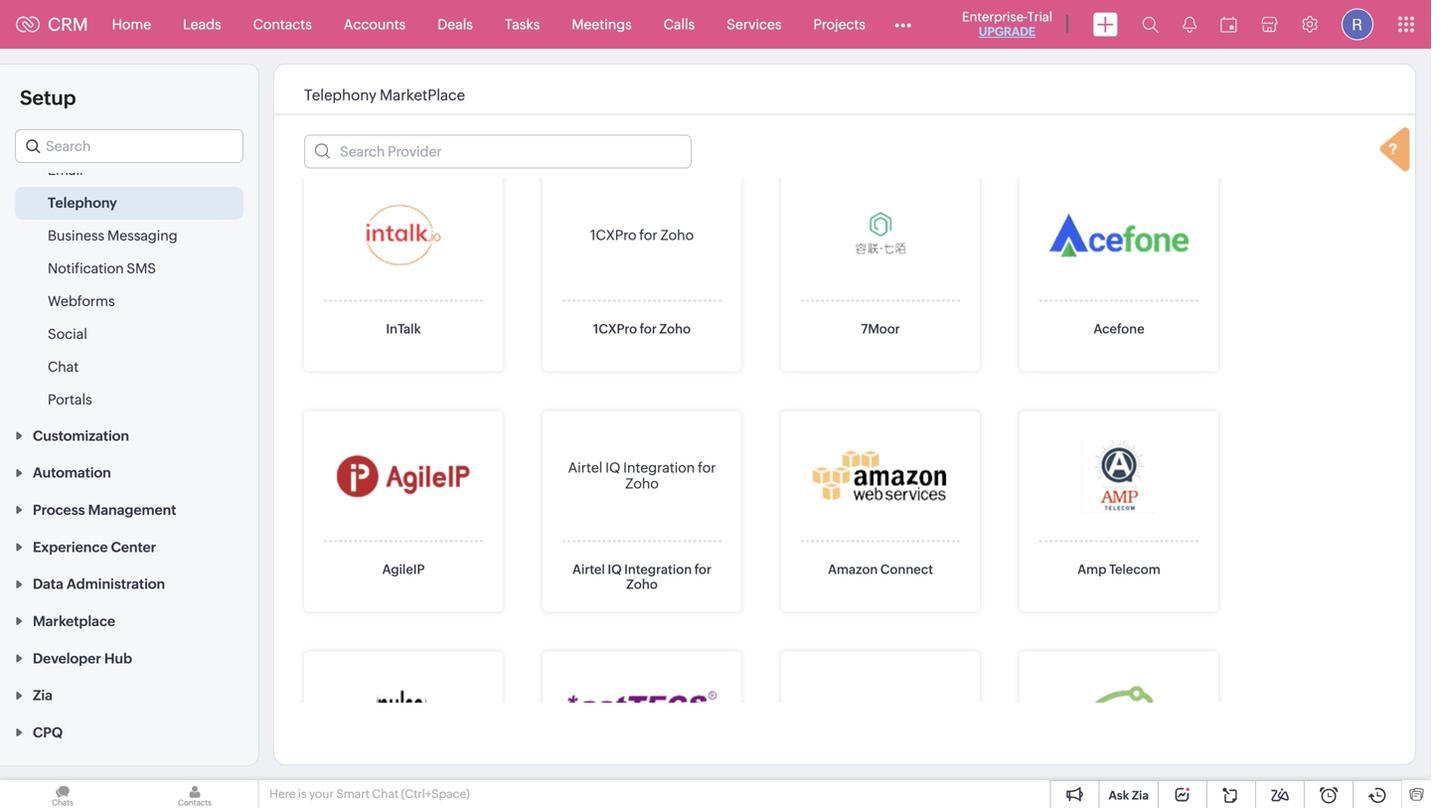 Task type: describe. For each thing, give the bounding box(es) containing it.
ask
[[1109, 789, 1130, 802]]

accounts link
[[328, 0, 422, 48]]

social link
[[48, 324, 87, 344]]

tasks
[[505, 16, 540, 32]]

automation
[[33, 465, 111, 481]]

setup
[[20, 87, 76, 109]]

ask zia
[[1109, 789, 1149, 802]]

process
[[33, 502, 85, 518]]

trial
[[1028, 9, 1053, 24]]

profile image
[[1342, 8, 1374, 40]]

developer
[[33, 651, 101, 667]]

(ctrl+space)
[[401, 788, 470, 801]]

data administration
[[33, 576, 165, 592]]

zia inside dropdown button
[[33, 688, 53, 704]]

data administration button
[[0, 565, 259, 602]]

chat link
[[48, 357, 79, 377]]

here
[[269, 788, 296, 801]]

chats image
[[0, 781, 125, 808]]

leads link
[[167, 0, 237, 48]]

deals link
[[422, 0, 489, 48]]

is
[[298, 788, 307, 801]]

telephony
[[48, 195, 117, 211]]

create menu image
[[1094, 12, 1119, 36]]

smart
[[336, 788, 370, 801]]

webforms link
[[48, 291, 115, 311]]

Other Modules field
[[882, 8, 925, 40]]

your
[[309, 788, 334, 801]]

administration
[[67, 576, 165, 592]]

process management button
[[0, 491, 259, 528]]

calls link
[[648, 0, 711, 48]]

experience center
[[33, 539, 156, 555]]

email
[[48, 162, 83, 178]]

services link
[[711, 0, 798, 48]]

experience
[[33, 539, 108, 555]]

sms
[[127, 261, 156, 276]]

business messaging
[[48, 228, 178, 244]]

signals image
[[1183, 16, 1197, 33]]

signals element
[[1171, 0, 1209, 49]]

crm
[[48, 14, 88, 35]]

business
[[48, 228, 105, 244]]

logo image
[[16, 16, 40, 32]]

marketplace button
[[0, 602, 259, 639]]

automation button
[[0, 454, 259, 491]]

notification
[[48, 261, 124, 276]]

business messaging link
[[48, 226, 178, 246]]

management
[[88, 502, 176, 518]]

customization button
[[0, 417, 259, 454]]

accounts
[[344, 16, 406, 32]]

calendar image
[[1221, 16, 1238, 32]]

contacts
[[253, 16, 312, 32]]

webforms
[[48, 293, 115, 309]]

portals
[[48, 392, 92, 408]]

upgrade
[[979, 25, 1036, 38]]



Task type: locate. For each thing, give the bounding box(es) containing it.
customization
[[33, 428, 129, 444]]

0 vertical spatial chat
[[48, 359, 79, 375]]

meetings
[[572, 16, 632, 32]]

deals
[[438, 16, 473, 32]]

chat right smart
[[372, 788, 399, 801]]

marketplace
[[33, 614, 115, 629]]

profile element
[[1330, 0, 1386, 48]]

create menu element
[[1082, 0, 1131, 48]]

messaging
[[107, 228, 178, 244]]

1 vertical spatial zia
[[1132, 789, 1149, 802]]

developer hub button
[[0, 639, 259, 677]]

home link
[[96, 0, 167, 48]]

here is your smart chat (ctrl+space)
[[269, 788, 470, 801]]

1 horizontal spatial zia
[[1132, 789, 1149, 802]]

enterprise-trial upgrade
[[963, 9, 1053, 38]]

contacts link
[[237, 0, 328, 48]]

meetings link
[[556, 0, 648, 48]]

search element
[[1131, 0, 1171, 49]]

notification sms
[[48, 261, 156, 276]]

hub
[[104, 651, 132, 667]]

contacts image
[[132, 781, 258, 808]]

projects
[[814, 16, 866, 32]]

experience center button
[[0, 528, 259, 565]]

0 horizontal spatial chat
[[48, 359, 79, 375]]

0 horizontal spatial zia
[[33, 688, 53, 704]]

notification sms link
[[48, 259, 156, 278]]

calls
[[664, 16, 695, 32]]

zia
[[33, 688, 53, 704], [1132, 789, 1149, 802]]

cpq
[[33, 725, 63, 741]]

chat down social link
[[48, 359, 79, 375]]

tasks link
[[489, 0, 556, 48]]

crm link
[[16, 14, 88, 35]]

portals link
[[48, 390, 92, 410]]

enterprise-
[[963, 9, 1028, 24]]

services
[[727, 16, 782, 32]]

zia up cpq
[[33, 688, 53, 704]]

1 horizontal spatial chat
[[372, 788, 399, 801]]

region
[[0, 154, 259, 417]]

developer hub
[[33, 651, 132, 667]]

cpq button
[[0, 714, 259, 751]]

zia button
[[0, 677, 259, 714]]

0 vertical spatial zia
[[33, 688, 53, 704]]

chat
[[48, 359, 79, 375], [372, 788, 399, 801]]

leads
[[183, 16, 221, 32]]

data
[[33, 576, 64, 592]]

process management
[[33, 502, 176, 518]]

social
[[48, 326, 87, 342]]

projects link
[[798, 0, 882, 48]]

search image
[[1143, 16, 1159, 33]]

None field
[[15, 129, 244, 163]]

telephony link
[[48, 193, 117, 213]]

1 vertical spatial chat
[[372, 788, 399, 801]]

center
[[111, 539, 156, 555]]

home
[[112, 16, 151, 32]]

Search text field
[[16, 130, 243, 162]]

region containing email
[[0, 154, 259, 417]]

zia right ask
[[1132, 789, 1149, 802]]

chat inside region
[[48, 359, 79, 375]]

email link
[[48, 160, 83, 180]]



